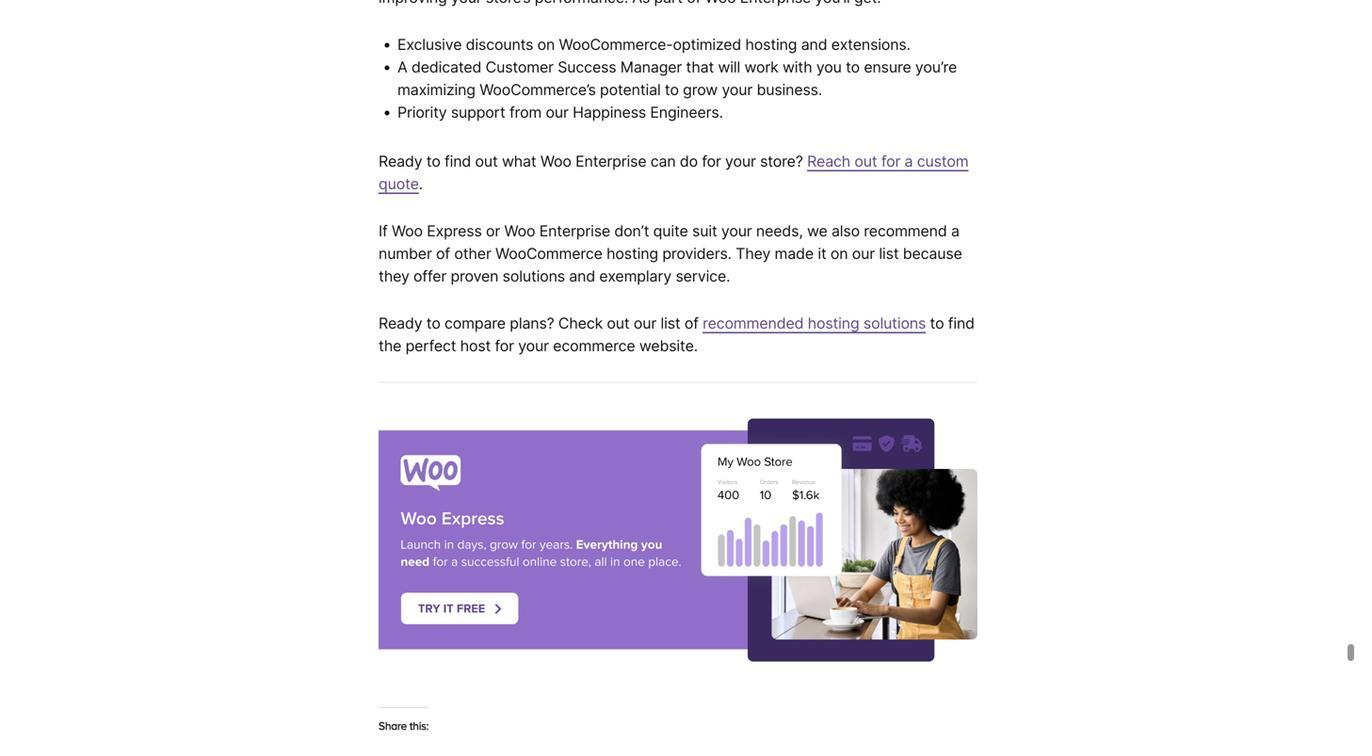 Task type: describe. For each thing, give the bounding box(es) containing it.
reach out for a custom quote link
[[379, 152, 969, 193]]

you
[[817, 58, 842, 76]]

proven
[[451, 267, 499, 286]]

to up engineers.
[[665, 81, 679, 99]]

your left store?
[[726, 152, 756, 171]]

1 horizontal spatial for
[[702, 152, 722, 171]]

potential
[[600, 81, 661, 99]]

plans?
[[510, 314, 555, 333]]

what
[[502, 152, 537, 171]]

woocommerce
[[496, 245, 603, 263]]

exemplary
[[600, 267, 672, 286]]

ready to find out what woo enterprise can do for your store?
[[379, 152, 804, 171]]

can
[[651, 152, 676, 171]]

other
[[454, 245, 492, 263]]

recommend
[[864, 222, 948, 240]]

compare
[[445, 314, 506, 333]]

success
[[558, 58, 617, 76]]

engineers.
[[651, 103, 723, 122]]

and inside exclusive discounts on woocommerce-optimized hosting and extensions. a dedicated customer success manager that will work with you to ensure you're maximizing woocommerce's potential to grow your business. priority support from our happiness engineers.
[[802, 35, 828, 54]]

0 horizontal spatial out
[[475, 152, 498, 171]]

a inside reach out for a custom quote
[[905, 152, 913, 171]]

exclusive
[[398, 35, 462, 54]]

to find the perfect host for your ecommerce website.
[[379, 314, 975, 355]]

made
[[775, 245, 814, 263]]

a
[[398, 58, 408, 76]]

and inside if woo express or woo enterprise don't quite suit your needs, we also recommend a number of other woocommerce hosting providers. they made it on our list because they offer proven solutions and exemplary service.
[[569, 267, 596, 286]]

if
[[379, 222, 388, 240]]

also
[[832, 222, 860, 240]]

0 horizontal spatial find
[[445, 152, 471, 171]]

host
[[460, 337, 491, 355]]

2 vertical spatial hosting
[[808, 314, 860, 333]]

ecommerce
[[553, 337, 636, 355]]

solutions inside if woo express or woo enterprise don't quite suit your needs, we also recommend a number of other woocommerce hosting providers. they made it on our list because they offer proven solutions and exemplary service.
[[503, 267, 565, 286]]

to right the you
[[846, 58, 860, 76]]

number
[[379, 245, 432, 263]]

custom
[[917, 152, 969, 171]]

don't
[[615, 222, 650, 240]]

check
[[559, 314, 603, 333]]

our inside if woo express or woo enterprise don't quite suit your needs, we also recommend a number of other woocommerce hosting providers. they made it on our list because they offer proven solutions and exemplary service.
[[853, 245, 875, 263]]

share this:
[[379, 720, 429, 733]]

store?
[[760, 152, 804, 171]]

0 horizontal spatial woo
[[392, 222, 423, 240]]

1 vertical spatial solutions
[[864, 314, 926, 333]]

business.
[[757, 81, 823, 99]]

recommended hosting solutions link
[[703, 314, 926, 333]]

suit
[[693, 222, 718, 240]]

with
[[783, 58, 813, 76]]

discounts
[[466, 35, 534, 54]]

to inside to find the perfect host for your ecommerce website.
[[930, 314, 945, 333]]

ensure
[[864, 58, 912, 76]]

grow
[[683, 81, 718, 99]]

support
[[451, 103, 506, 122]]

they
[[379, 267, 410, 286]]

reach out for a custom quote
[[379, 152, 969, 193]]

to down priority
[[427, 152, 441, 171]]

of inside if woo express or woo enterprise don't quite suit your needs, we also recommend a number of other woocommerce hosting providers. they made it on our list because they offer proven solutions and exemplary service.
[[436, 245, 450, 263]]



Task type: locate. For each thing, give the bounding box(es) containing it.
try wooexpress for free image
[[379, 413, 978, 675]]

1 horizontal spatial of
[[685, 314, 699, 333]]

woocommerce-
[[559, 35, 673, 54]]

0 vertical spatial list
[[879, 245, 899, 263]]

hosting down it
[[808, 314, 860, 333]]

on inside exclusive discounts on woocommerce-optimized hosting and extensions. a dedicated customer success manager that will work with you to ensure you're maximizing woocommerce's potential to grow your business. priority support from our happiness engineers.
[[538, 35, 555, 54]]

will
[[718, 58, 741, 76]]

woocommerce's
[[480, 81, 596, 99]]

solutions down woocommerce
[[503, 267, 565, 286]]

list
[[879, 245, 899, 263], [661, 314, 681, 333]]

on up 'customer'
[[538, 35, 555, 54]]

to down because
[[930, 314, 945, 333]]

your inside if woo express or woo enterprise don't quite suit your needs, we also recommend a number of other woocommerce hosting providers. they made it on our list because they offer proven solutions and exemplary service.
[[722, 222, 752, 240]]

hosting inside exclusive discounts on woocommerce-optimized hosting and extensions. a dedicated customer success manager that will work with you to ensure you're maximizing woocommerce's potential to grow your business. priority support from our happiness engineers.
[[746, 35, 797, 54]]

a left "custom"
[[905, 152, 913, 171]]

they
[[736, 245, 771, 263]]

0 vertical spatial find
[[445, 152, 471, 171]]

your up the they at the right top
[[722, 222, 752, 240]]

extensions.
[[832, 35, 911, 54]]

0 vertical spatial and
[[802, 35, 828, 54]]

solutions down because
[[864, 314, 926, 333]]

from
[[510, 103, 542, 122]]

2 horizontal spatial our
[[853, 245, 875, 263]]

manager
[[621, 58, 682, 76]]

0 vertical spatial hosting
[[746, 35, 797, 54]]

do
[[680, 152, 698, 171]]

of
[[436, 245, 450, 263], [685, 314, 699, 333]]

1 horizontal spatial our
[[634, 314, 657, 333]]

on inside if woo express or woo enterprise don't quite suit your needs, we also recommend a number of other woocommerce hosting providers. they made it on our list because they offer proven solutions and exemplary service.
[[831, 245, 848, 263]]

out left the what
[[475, 152, 498, 171]]

for left "custom"
[[882, 152, 901, 171]]

the
[[379, 337, 402, 355]]

out up ecommerce at the top left of page
[[607, 314, 630, 333]]

find down support on the left top
[[445, 152, 471, 171]]

ready to compare plans? check out our list of recommended hosting solutions
[[379, 314, 926, 333]]

hosting inside if woo express or woo enterprise don't quite suit your needs, we also recommend a number of other woocommerce hosting providers. they made it on our list because they offer proven solutions and exemplary service.
[[607, 245, 659, 263]]

0 horizontal spatial of
[[436, 245, 450, 263]]

2 horizontal spatial woo
[[541, 152, 572, 171]]

1 vertical spatial a
[[952, 222, 960, 240]]

to
[[846, 58, 860, 76], [665, 81, 679, 99], [427, 152, 441, 171], [427, 314, 441, 333], [930, 314, 945, 333]]

our down woocommerce's on the left top
[[546, 103, 569, 122]]

1 horizontal spatial solutions
[[864, 314, 926, 333]]

a inside if woo express or woo enterprise don't quite suit your needs, we also recommend a number of other woocommerce hosting providers. they made it on our list because they offer proven solutions and exemplary service.
[[952, 222, 960, 240]]

on right it
[[831, 245, 848, 263]]

woo
[[541, 152, 572, 171], [392, 222, 423, 240], [505, 222, 536, 240]]

share
[[379, 720, 407, 733]]

woo up number
[[392, 222, 423, 240]]

perfect
[[406, 337, 456, 355]]

our
[[546, 103, 569, 122], [853, 245, 875, 263], [634, 314, 657, 333]]

ready
[[379, 152, 423, 171], [379, 314, 423, 333]]

priority
[[398, 103, 447, 122]]

our up website.
[[634, 314, 657, 333]]

our inside exclusive discounts on woocommerce-optimized hosting and extensions. a dedicated customer success manager that will work with you to ensure you're maximizing woocommerce's potential to grow your business. priority support from our happiness engineers.
[[546, 103, 569, 122]]

a up because
[[952, 222, 960, 240]]

1 horizontal spatial woo
[[505, 222, 536, 240]]

your
[[722, 81, 753, 99], [726, 152, 756, 171], [722, 222, 752, 240], [518, 337, 549, 355]]

express
[[427, 222, 482, 240]]

our down also
[[853, 245, 875, 263]]

1 vertical spatial enterprise
[[540, 222, 611, 240]]

1 vertical spatial ready
[[379, 314, 423, 333]]

find
[[445, 152, 471, 171], [949, 314, 975, 333]]

0 horizontal spatial solutions
[[503, 267, 565, 286]]

work
[[745, 58, 779, 76]]

hosting down don't
[[607, 245, 659, 263]]

1 vertical spatial of
[[685, 314, 699, 333]]

woo right or on the left top
[[505, 222, 536, 240]]

happiness
[[573, 103, 646, 122]]

2 ready from the top
[[379, 314, 423, 333]]

service.
[[676, 267, 731, 286]]

ready for ready to find out what woo enterprise can do for your store?
[[379, 152, 423, 171]]

on
[[538, 35, 555, 54], [831, 245, 848, 263]]

and up the you
[[802, 35, 828, 54]]

1 vertical spatial on
[[831, 245, 848, 263]]

1 vertical spatial list
[[661, 314, 681, 333]]

and
[[802, 35, 828, 54], [569, 267, 596, 286]]

your inside exclusive discounts on woocommerce-optimized hosting and extensions. a dedicated customer success manager that will work with you to ensure you're maximizing woocommerce's potential to grow your business. priority support from our happiness engineers.
[[722, 81, 753, 99]]

0 horizontal spatial on
[[538, 35, 555, 54]]

0 vertical spatial our
[[546, 103, 569, 122]]

1 horizontal spatial list
[[879, 245, 899, 263]]

of up website.
[[685, 314, 699, 333]]

your inside to find the perfect host for your ecommerce website.
[[518, 337, 549, 355]]

0 vertical spatial on
[[538, 35, 555, 54]]

0 vertical spatial ready
[[379, 152, 423, 171]]

solutions
[[503, 267, 565, 286], [864, 314, 926, 333]]

0 vertical spatial a
[[905, 152, 913, 171]]

needs,
[[757, 222, 803, 240]]

1 vertical spatial hosting
[[607, 245, 659, 263]]

for right 'do'
[[702, 152, 722, 171]]

1 horizontal spatial out
[[607, 314, 630, 333]]

0 horizontal spatial our
[[546, 103, 569, 122]]

list inside if woo express or woo enterprise don't quite suit your needs, we also recommend a number of other woocommerce hosting providers. they made it on our list because they offer proven solutions and exemplary service.
[[879, 245, 899, 263]]

of down express
[[436, 245, 450, 263]]

it
[[818, 245, 827, 263]]

hosting
[[746, 35, 797, 54], [607, 245, 659, 263], [808, 314, 860, 333]]

2 vertical spatial our
[[634, 314, 657, 333]]

list down recommend
[[879, 245, 899, 263]]

your down will
[[722, 81, 753, 99]]

out inside reach out for a custom quote
[[855, 152, 878, 171]]

1 horizontal spatial find
[[949, 314, 975, 333]]

for inside to find the perfect host for your ecommerce website.
[[495, 337, 514, 355]]

1 ready from the top
[[379, 152, 423, 171]]

enterprise inside if woo express or woo enterprise don't quite suit your needs, we also recommend a number of other woocommerce hosting providers. they made it on our list because they offer proven solutions and exemplary service.
[[540, 222, 611, 240]]

2 horizontal spatial hosting
[[808, 314, 860, 333]]

quite
[[654, 222, 688, 240]]

or
[[486, 222, 500, 240]]

enterprise
[[576, 152, 647, 171], [540, 222, 611, 240]]

we
[[807, 222, 828, 240]]

1 horizontal spatial hosting
[[746, 35, 797, 54]]

0 vertical spatial of
[[436, 245, 450, 263]]

woo right the what
[[541, 152, 572, 171]]

quote
[[379, 175, 419, 193]]

0 horizontal spatial list
[[661, 314, 681, 333]]

ready for ready to compare plans? check out our list of recommended hosting solutions
[[379, 314, 423, 333]]

customer
[[486, 58, 554, 76]]

find inside to find the perfect host for your ecommerce website.
[[949, 314, 975, 333]]

to up "perfect"
[[427, 314, 441, 333]]

recommended
[[703, 314, 804, 333]]

website.
[[640, 337, 698, 355]]

ready up the quote
[[379, 152, 423, 171]]

this:
[[410, 720, 429, 733]]

0 vertical spatial solutions
[[503, 267, 565, 286]]

enterprise down happiness
[[576, 152, 647, 171]]

and down woocommerce
[[569, 267, 596, 286]]

a
[[905, 152, 913, 171], [952, 222, 960, 240]]

1 horizontal spatial and
[[802, 35, 828, 54]]

ready up the
[[379, 314, 423, 333]]

providers.
[[663, 245, 732, 263]]

1 horizontal spatial a
[[952, 222, 960, 240]]

2 horizontal spatial for
[[882, 152, 901, 171]]

because
[[903, 245, 963, 263]]

1 vertical spatial and
[[569, 267, 596, 286]]

0 horizontal spatial for
[[495, 337, 514, 355]]

1 vertical spatial our
[[853, 245, 875, 263]]

2 horizontal spatial out
[[855, 152, 878, 171]]

if woo express or woo enterprise don't quite suit your needs, we also recommend a number of other woocommerce hosting providers. they made it on our list because they offer proven solutions and exemplary service.
[[379, 222, 963, 286]]

0 vertical spatial enterprise
[[576, 152, 647, 171]]

hosting up work
[[746, 35, 797, 54]]

.
[[419, 175, 423, 193]]

for right host
[[495, 337, 514, 355]]

dedicated
[[412, 58, 482, 76]]

0 horizontal spatial and
[[569, 267, 596, 286]]

reach
[[808, 152, 851, 171]]

for inside reach out for a custom quote
[[882, 152, 901, 171]]

find down because
[[949, 314, 975, 333]]

list up website.
[[661, 314, 681, 333]]

1 horizontal spatial on
[[831, 245, 848, 263]]

0 horizontal spatial a
[[905, 152, 913, 171]]

out right "reach"
[[855, 152, 878, 171]]

0 horizontal spatial hosting
[[607, 245, 659, 263]]

offer
[[414, 267, 447, 286]]

exclusive discounts on woocommerce-optimized hosting and extensions. a dedicated customer success manager that will work with you to ensure you're maximizing woocommerce's potential to grow your business. priority support from our happiness engineers.
[[398, 35, 957, 122]]

you're
[[916, 58, 957, 76]]

your down plans?
[[518, 337, 549, 355]]

for
[[702, 152, 722, 171], [882, 152, 901, 171], [495, 337, 514, 355]]

maximizing
[[398, 81, 476, 99]]

1 vertical spatial find
[[949, 314, 975, 333]]

enterprise up woocommerce
[[540, 222, 611, 240]]

that
[[686, 58, 714, 76]]

optimized
[[673, 35, 742, 54]]

out
[[475, 152, 498, 171], [855, 152, 878, 171], [607, 314, 630, 333]]



Task type: vqa. For each thing, say whether or not it's contained in the screenshot.
leftmost code
no



